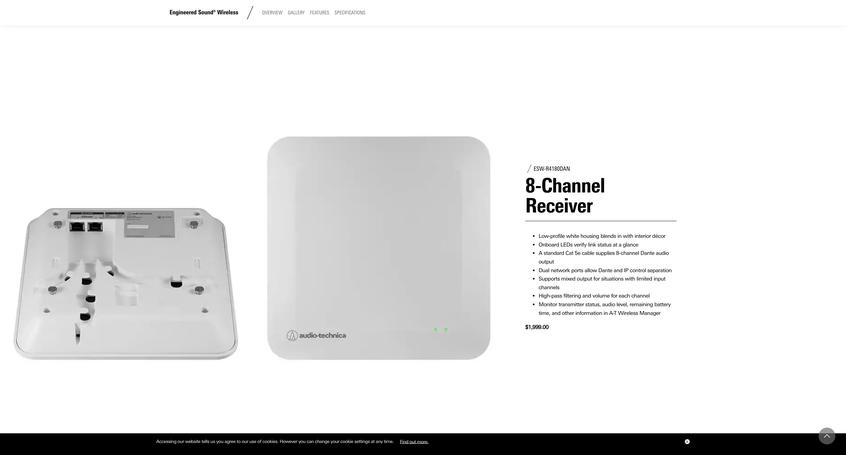 Task type: describe. For each thing, give the bounding box(es) containing it.
arrow up image
[[824, 433, 830, 439]]

tells
[[202, 439, 209, 444]]

to
[[237, 439, 241, 444]]

low-profile white housing blends in with interior décor onboard leds verify link status at a glance a standard cat 5e cable supplies 8-channel dante audio output dual network ports allow dante and ip control separation supports mixed output for situations with limited input channels high-pass filtering and volume for each channel monitor transmitter status, audio level, remaining battery time, and other information in a-t wireless manager
[[539, 233, 672, 316]]

input
[[654, 276, 666, 282]]

ip
[[624, 267, 629, 273]]

information
[[576, 310, 602, 316]]

1 vertical spatial dante
[[599, 267, 613, 273]]

remaining
[[630, 301, 653, 308]]

white
[[566, 233, 579, 239]]

standard
[[544, 250, 564, 256]]

low-
[[539, 233, 551, 239]]

2 our from the left
[[242, 439, 248, 444]]

wireless inside low-profile white housing blends in with interior décor onboard leds verify link status at a glance a standard cat 5e cable supplies 8-channel dante audio output dual network ports allow dante and ip control separation supports mixed output for situations with limited input channels high-pass filtering and volume for each channel monitor transmitter status, audio level, remaining battery time, and other information in a-t wireless manager
[[618, 310, 638, 316]]

network
[[551, 267, 570, 273]]

a
[[539, 250, 542, 256]]

onboard
[[539, 241, 559, 248]]

cable
[[582, 250, 594, 256]]

gallery
[[288, 10, 305, 16]]

0 horizontal spatial in
[[604, 310, 608, 316]]

battery
[[655, 301, 671, 308]]

status
[[598, 241, 612, 248]]

level,
[[617, 301, 628, 308]]

website
[[185, 439, 200, 444]]

filtering
[[564, 293, 581, 299]]

divider line image
[[244, 6, 257, 19]]

find out more. link
[[395, 436, 434, 447]]

transmitter
[[559, 301, 584, 308]]

accessing our website tells us you agree to our use of cookies. however you can change your cookie settings at any time.
[[156, 439, 395, 444]]

1 horizontal spatial output
[[577, 276, 592, 282]]

however
[[280, 439, 297, 444]]

cross image
[[686, 440, 688, 443]]

1 vertical spatial and
[[583, 293, 591, 299]]

time,
[[539, 310, 551, 316]]

monitor
[[539, 301, 557, 308]]

0 vertical spatial channel
[[621, 250, 639, 256]]

settings
[[355, 439, 370, 444]]

status,
[[586, 301, 601, 308]]

housing
[[581, 233, 599, 239]]

dual
[[539, 267, 550, 273]]

1 our from the left
[[178, 439, 184, 444]]

find out more.
[[400, 439, 429, 444]]

out
[[410, 439, 416, 444]]

use
[[249, 439, 256, 444]]

us
[[211, 439, 215, 444]]

overview
[[262, 10, 283, 16]]

supports
[[539, 276, 560, 282]]

1 horizontal spatial audio
[[656, 250, 669, 256]]

cookies.
[[263, 439, 279, 444]]

engineered
[[170, 9, 197, 16]]

control
[[630, 267, 646, 273]]

1 vertical spatial with
[[625, 276, 635, 282]]

manager
[[640, 310, 661, 316]]

2 you from the left
[[298, 439, 306, 444]]

link
[[588, 241, 596, 248]]

volume
[[593, 293, 610, 299]]

other
[[562, 310, 574, 316]]

can
[[307, 439, 314, 444]]



Task type: vqa. For each thing, say whether or not it's contained in the screenshot.
The Information
yes



Task type: locate. For each thing, give the bounding box(es) containing it.
1 horizontal spatial you
[[298, 439, 306, 444]]

and left ip
[[614, 267, 623, 273]]

wireless down level,
[[618, 310, 638, 316]]

dante up the situations
[[599, 267, 613, 273]]

0 horizontal spatial audio
[[602, 301, 615, 308]]

dante
[[641, 250, 655, 256], [599, 267, 613, 273]]

in left a-
[[604, 310, 608, 316]]

a
[[619, 241, 622, 248]]

0 horizontal spatial you
[[216, 439, 223, 444]]

1 horizontal spatial dante
[[641, 250, 655, 256]]

any
[[376, 439, 383, 444]]

mixed
[[561, 276, 576, 282]]

and
[[614, 267, 623, 273], [583, 293, 591, 299], [552, 310, 561, 316]]

1 horizontal spatial for
[[611, 293, 618, 299]]

0 vertical spatial in
[[618, 233, 622, 239]]

channel down glance
[[621, 250, 639, 256]]

separation
[[648, 267, 672, 273]]

of
[[258, 439, 261, 444]]

your
[[331, 439, 339, 444]]

situations
[[601, 276, 624, 282]]

more.
[[417, 439, 429, 444]]

t
[[614, 310, 617, 316]]

1 you from the left
[[216, 439, 223, 444]]

8-
[[616, 250, 621, 256]]

2 horizontal spatial and
[[614, 267, 623, 273]]

output down allow
[[577, 276, 592, 282]]

verify
[[574, 241, 587, 248]]

for
[[594, 276, 600, 282], [611, 293, 618, 299]]

décor
[[652, 233, 666, 239]]

audio up a-
[[602, 301, 615, 308]]

cookie
[[341, 439, 353, 444]]

1 vertical spatial for
[[611, 293, 618, 299]]

1 horizontal spatial in
[[618, 233, 622, 239]]

specifications
[[335, 10, 366, 16]]

0 horizontal spatial dante
[[599, 267, 613, 273]]

for left each
[[611, 293, 618, 299]]

at left a
[[613, 241, 618, 248]]

pass
[[552, 293, 562, 299]]

you right us at left bottom
[[216, 439, 223, 444]]

time.
[[384, 439, 394, 444]]

$1,999.00
[[525, 324, 549, 330]]

allow
[[585, 267, 597, 273]]

limited
[[637, 276, 652, 282]]

high-
[[539, 293, 552, 299]]

wireless
[[217, 9, 238, 16], [618, 310, 638, 316]]

output up dual
[[539, 259, 554, 265]]

and up status,
[[583, 293, 591, 299]]

0 vertical spatial with
[[623, 233, 633, 239]]

you left the can
[[298, 439, 306, 444]]

0 vertical spatial dante
[[641, 250, 655, 256]]

channel
[[621, 250, 639, 256], [632, 293, 650, 299]]

wireless right "sound®"
[[217, 9, 238, 16]]

0 vertical spatial audio
[[656, 250, 669, 256]]

at
[[613, 241, 618, 248], [371, 439, 375, 444]]

our
[[178, 439, 184, 444], [242, 439, 248, 444]]

audio up separation
[[656, 250, 669, 256]]

ports
[[572, 267, 583, 273]]

0 vertical spatial at
[[613, 241, 618, 248]]

0 vertical spatial for
[[594, 276, 600, 282]]

accessing
[[156, 439, 176, 444]]

features
[[310, 10, 329, 16]]

our left website
[[178, 439, 184, 444]]

0 horizontal spatial our
[[178, 439, 184, 444]]

0 vertical spatial output
[[539, 259, 554, 265]]

channel up remaining
[[632, 293, 650, 299]]

2 vertical spatial and
[[552, 310, 561, 316]]

leds
[[561, 241, 573, 248]]

agree
[[225, 439, 236, 444]]

supplies
[[596, 250, 615, 256]]

find
[[400, 439, 408, 444]]

1 horizontal spatial wireless
[[618, 310, 638, 316]]

5e
[[575, 250, 581, 256]]

each
[[619, 293, 630, 299]]

0 vertical spatial wireless
[[217, 9, 238, 16]]

interior
[[635, 233, 651, 239]]

output
[[539, 259, 554, 265], [577, 276, 592, 282]]

with up glance
[[623, 233, 633, 239]]

change
[[315, 439, 330, 444]]

profile
[[551, 233, 565, 239]]

in up a
[[618, 233, 622, 239]]

0 horizontal spatial at
[[371, 439, 375, 444]]

0 horizontal spatial and
[[552, 310, 561, 316]]

for down allow
[[594, 276, 600, 282]]

in
[[618, 233, 622, 239], [604, 310, 608, 316]]

0 horizontal spatial wireless
[[217, 9, 238, 16]]

1 horizontal spatial our
[[242, 439, 248, 444]]

you
[[216, 439, 223, 444], [298, 439, 306, 444]]

sound®
[[198, 9, 216, 16]]

1 vertical spatial channel
[[632, 293, 650, 299]]

1 vertical spatial wireless
[[618, 310, 638, 316]]

our right to
[[242, 439, 248, 444]]

audio
[[656, 250, 669, 256], [602, 301, 615, 308]]

1 vertical spatial output
[[577, 276, 592, 282]]

1 vertical spatial at
[[371, 439, 375, 444]]

dante down interior
[[641, 250, 655, 256]]

1 horizontal spatial at
[[613, 241, 618, 248]]

at inside low-profile white housing blends in with interior décor onboard leds verify link status at a glance a standard cat 5e cable supplies 8-channel dante audio output dual network ports allow dante and ip control separation supports mixed output for situations with limited input channels high-pass filtering and volume for each channel monitor transmitter status, audio level, remaining battery time, and other information in a-t wireless manager
[[613, 241, 618, 248]]

0 horizontal spatial for
[[594, 276, 600, 282]]

1 horizontal spatial and
[[583, 293, 591, 299]]

blends
[[601, 233, 616, 239]]

channels
[[539, 284, 560, 290]]

with
[[623, 233, 633, 239], [625, 276, 635, 282]]

0 horizontal spatial output
[[539, 259, 554, 265]]

at left the any
[[371, 439, 375, 444]]

with down ip
[[625, 276, 635, 282]]

1 vertical spatial in
[[604, 310, 608, 316]]

engineered sound® wireless
[[170, 9, 238, 16]]

glance
[[623, 241, 639, 248]]

a-
[[609, 310, 614, 316]]

and right time,
[[552, 310, 561, 316]]

1 vertical spatial audio
[[602, 301, 615, 308]]

0 vertical spatial and
[[614, 267, 623, 273]]

cat
[[566, 250, 574, 256]]



